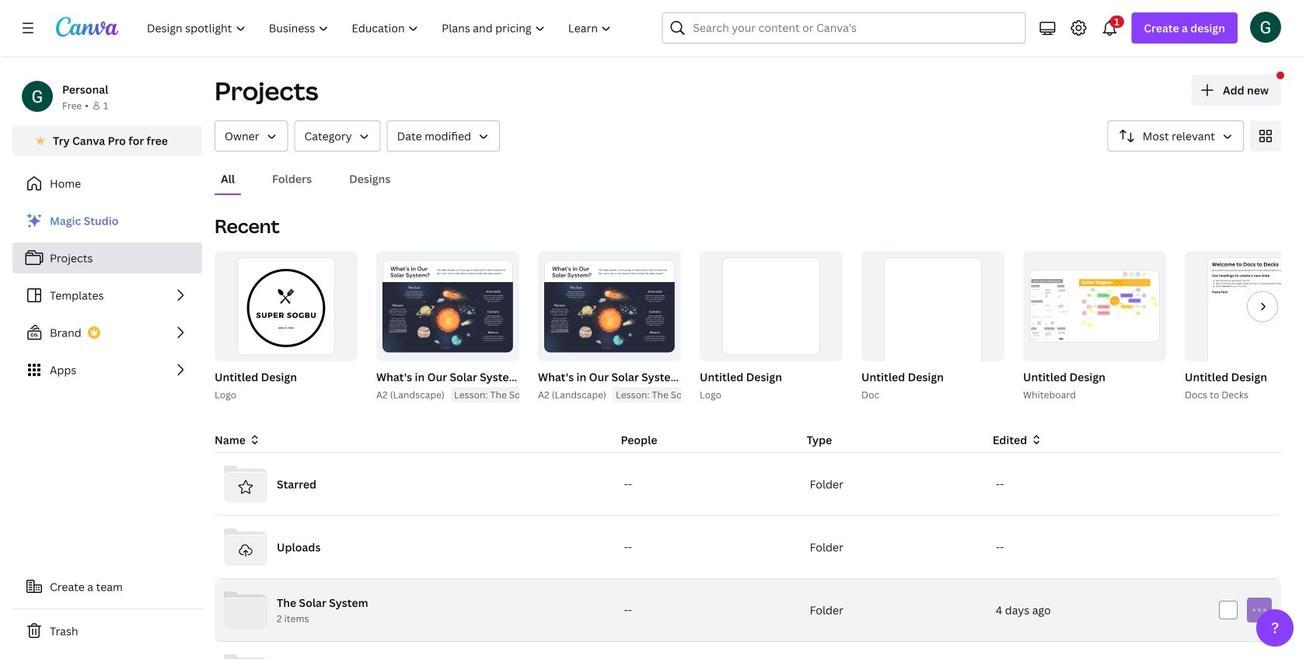 Task type: describe. For each thing, give the bounding box(es) containing it.
2 group from the left
[[215, 251, 358, 362]]

8 group from the left
[[700, 251, 843, 362]]

greg robinson image
[[1251, 11, 1282, 43]]

top level navigation element
[[137, 12, 625, 44]]

Owner button
[[215, 121, 288, 152]]

Search search field
[[693, 13, 995, 43]]

Date modified button
[[387, 121, 500, 152]]

12 group from the left
[[1024, 251, 1167, 362]]

5 group from the left
[[535, 251, 736, 403]]

1 group from the left
[[212, 251, 358, 403]]

7 group from the left
[[697, 251, 843, 403]]



Task type: vqa. For each thing, say whether or not it's contained in the screenshot.
third group from right
yes



Task type: locate. For each thing, give the bounding box(es) containing it.
6 group from the left
[[538, 251, 681, 362]]

10 group from the left
[[862, 251, 1005, 396]]

11 group from the left
[[1021, 251, 1167, 403]]

4 group from the left
[[377, 251, 520, 362]]

9 group from the left
[[859, 251, 1005, 403]]

group
[[212, 251, 358, 403], [215, 251, 358, 362], [373, 251, 575, 403], [377, 251, 520, 362], [535, 251, 736, 403], [538, 251, 681, 362], [697, 251, 843, 403], [700, 251, 843, 362], [859, 251, 1005, 403], [862, 251, 1005, 396], [1021, 251, 1167, 403], [1024, 251, 1167, 362], [1183, 251, 1307, 403], [1186, 251, 1307, 396]]

Sort by button
[[1108, 121, 1245, 152]]

None search field
[[662, 12, 1026, 44]]

13 group from the left
[[1183, 251, 1307, 403]]

Category button
[[294, 121, 381, 152]]

14 group from the left
[[1186, 251, 1307, 396]]

3 group from the left
[[373, 251, 575, 403]]

list
[[12, 205, 202, 386]]



